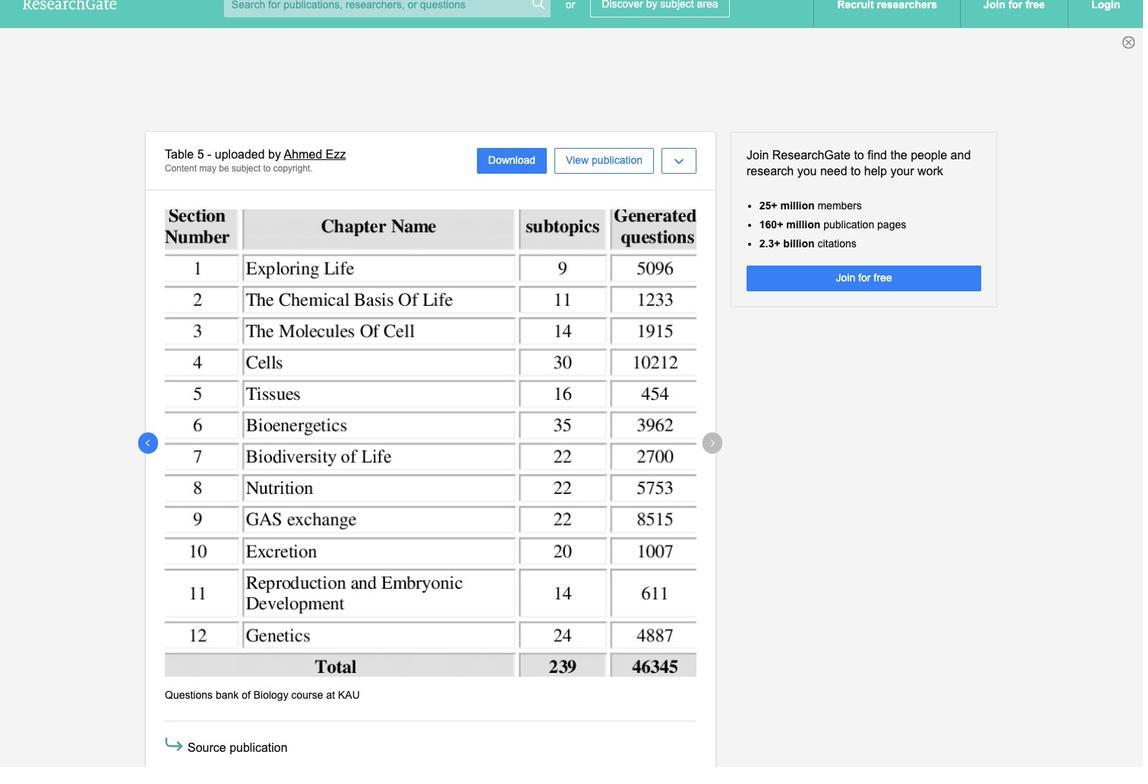 Task type: locate. For each thing, give the bounding box(es) containing it.
0 horizontal spatial publication
[[229, 742, 288, 755]]

join inside the join researchgate to find the people and research you need to help your work
[[747, 149, 769, 162]]

2 vertical spatial publication
[[229, 742, 288, 755]]

join for free link
[[747, 266, 981, 292]]

join for join for free
[[836, 272, 855, 284]]

2.3+
[[759, 238, 780, 250]]

join left for at the right
[[836, 272, 855, 284]]

billion
[[783, 238, 815, 250]]

find
[[867, 149, 887, 162]]

join for free
[[836, 272, 892, 284]]

-
[[207, 148, 211, 161]]

5
[[197, 148, 204, 161]]

size m image
[[163, 734, 185, 756]]

ahmed ezz link
[[284, 148, 346, 161]]

0 vertical spatial join
[[747, 149, 769, 162]]

join researchgate to find the people and research you need to help your work
[[747, 149, 971, 178]]

questions
[[165, 689, 213, 702]]

by
[[268, 148, 281, 161]]

million right 25+
[[780, 199, 815, 212]]

main content
[[0, 132, 1143, 768]]

may
[[199, 163, 216, 174]]

citations
[[818, 238, 857, 250]]

to down by
[[263, 163, 271, 174]]

copyright.
[[273, 163, 313, 174]]

0 vertical spatial million
[[780, 199, 815, 212]]

2 horizontal spatial publication
[[823, 219, 874, 231]]

the
[[890, 149, 907, 162]]

to inside table 5 - uploaded by ahmed ezz content may be subject to copyright.
[[263, 163, 271, 174]]

kau
[[338, 689, 360, 702]]

subject
[[232, 163, 261, 174]]

publication
[[592, 154, 643, 166], [823, 219, 874, 231], [229, 742, 288, 755]]

researchgate logo image
[[23, 0, 117, 10]]

join
[[747, 149, 769, 162], [836, 272, 855, 284]]

join for join researchgate to find the people and research you need to help your work
[[747, 149, 769, 162]]

view publication
[[566, 154, 643, 166]]

main content containing table 5
[[0, 132, 1143, 768]]

source
[[188, 742, 226, 755]]

publication inside view publication link
[[592, 154, 643, 166]]

view publication link
[[554, 148, 654, 174]]

pages
[[877, 219, 906, 231]]

publication right 'view'
[[592, 154, 643, 166]]

help
[[864, 165, 887, 178]]

questions bank of biology course at kau
[[165, 689, 360, 702]]

160+
[[759, 219, 783, 231]]

biology
[[253, 689, 288, 702]]

million
[[780, 199, 815, 212], [786, 219, 820, 231]]

0 horizontal spatial join
[[747, 149, 769, 162]]

download
[[488, 154, 535, 166]]

to left help
[[851, 165, 861, 178]]

course
[[291, 689, 323, 702]]

1 horizontal spatial publication
[[592, 154, 643, 166]]

million up billion
[[786, 219, 820, 231]]

0 vertical spatial publication
[[592, 154, 643, 166]]

join up research
[[747, 149, 769, 162]]

1 horizontal spatial join
[[836, 272, 855, 284]]

at
[[326, 689, 335, 702]]

to
[[854, 149, 864, 162], [263, 163, 271, 174], [851, 165, 861, 178]]

1 vertical spatial join
[[836, 272, 855, 284]]

uploaded
[[215, 148, 265, 161]]

1 vertical spatial publication
[[823, 219, 874, 231]]

publication down members
[[823, 219, 874, 231]]

publication right source
[[229, 742, 288, 755]]

your
[[890, 165, 914, 178]]



Task type: vqa. For each thing, say whether or not it's contained in the screenshot.
the bottommost JOIN
yes



Task type: describe. For each thing, give the bounding box(es) containing it.
source publication
[[188, 742, 288, 755]]

publication for source publication
[[229, 742, 288, 755]]

ahmed
[[284, 148, 322, 161]]

publication inside 25+ million members 160+ million publication pages 2.3+ billion citations
[[823, 219, 874, 231]]

need
[[820, 165, 847, 178]]

researchgate
[[772, 149, 851, 162]]

25+
[[759, 199, 777, 212]]

table 5 - uploaded by ahmed ezz content may be subject to copyright.
[[165, 148, 346, 174]]

members
[[818, 199, 862, 212]]

be
[[219, 163, 229, 174]]

Search for publications, researchers, or questions field
[[224, 0, 551, 17]]

25+ million members 160+ million publication pages 2.3+ billion citations
[[759, 199, 906, 250]]

you
[[797, 165, 817, 178]]

download link
[[477, 148, 547, 174]]

to left find
[[854, 149, 864, 162]]

content
[[165, 163, 197, 174]]

1 vertical spatial million
[[786, 219, 820, 231]]

people
[[911, 149, 947, 162]]

for
[[858, 272, 871, 284]]

view
[[566, 154, 589, 166]]

size s image
[[531, 0, 546, 11]]

of
[[242, 689, 251, 702]]

bank
[[216, 689, 239, 702]]

research
[[747, 165, 794, 178]]

work
[[917, 165, 943, 178]]

table
[[165, 148, 194, 161]]

publication for view publication
[[592, 154, 643, 166]]

free
[[874, 272, 892, 284]]

and
[[951, 149, 971, 162]]

questions bank of biology course at kau image
[[165, 210, 696, 677]]

ezz
[[326, 148, 346, 161]]



